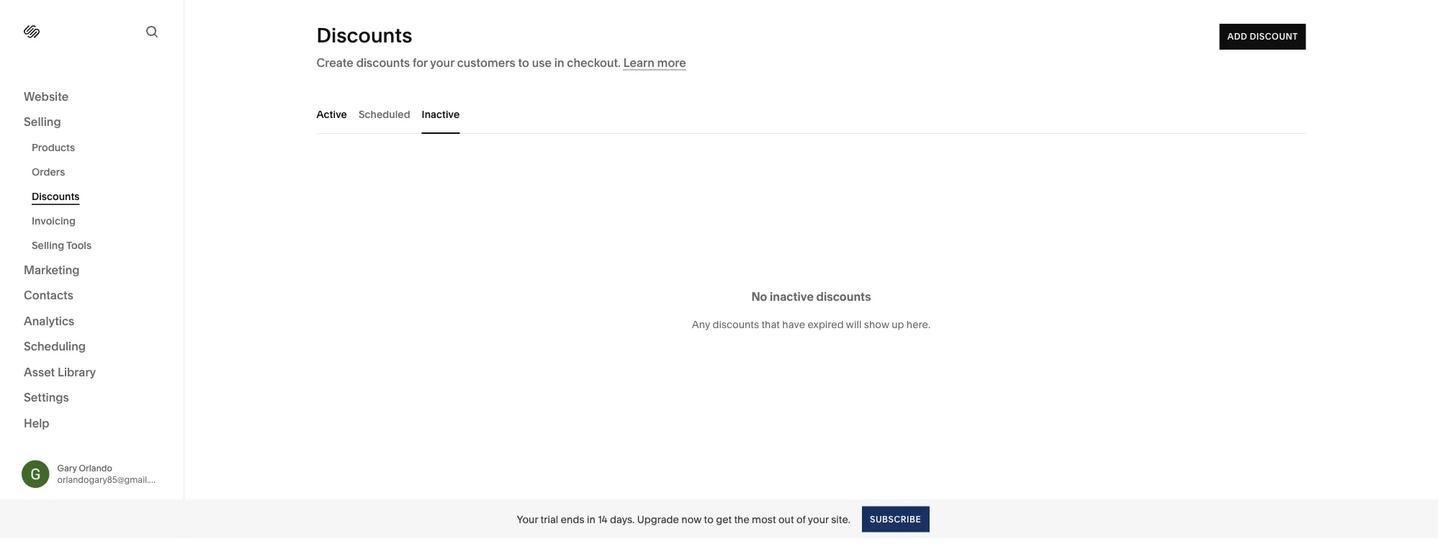 Task type: locate. For each thing, give the bounding box(es) containing it.
to
[[518, 55, 529, 70], [704, 514, 714, 526]]

in right the use
[[554, 55, 564, 70]]

here.
[[907, 318, 931, 331]]

1 vertical spatial in
[[587, 514, 596, 526]]

0 vertical spatial discounts
[[356, 55, 410, 70]]

scheduling link
[[24, 339, 160, 356]]

analytics link
[[24, 313, 160, 330]]

0 horizontal spatial your
[[430, 55, 454, 70]]

in left 14
[[587, 514, 596, 526]]

scheduling
[[24, 340, 86, 354]]

your
[[430, 55, 454, 70], [808, 514, 829, 526]]

any
[[692, 318, 710, 331]]

selling down website
[[24, 115, 61, 129]]

now
[[682, 514, 702, 526]]

1 horizontal spatial discounts
[[317, 23, 412, 48]]

discounts up will
[[816, 290, 871, 304]]

0 vertical spatial discounts
[[317, 23, 412, 48]]

get
[[716, 514, 732, 526]]

in
[[554, 55, 564, 70], [587, 514, 596, 526]]

1 vertical spatial to
[[704, 514, 714, 526]]

1 horizontal spatial discounts
[[713, 318, 759, 331]]

discounts for your
[[356, 55, 410, 70]]

expired
[[808, 318, 844, 331]]

discounts right any
[[713, 318, 759, 331]]

create discounts for your customers to use in checkout. learn more
[[317, 55, 686, 70]]

checkout.
[[567, 55, 621, 70]]

selling
[[24, 115, 61, 129], [32, 240, 64, 252]]

contacts
[[24, 288, 73, 303]]

help
[[24, 416, 49, 430]]

most
[[752, 514, 776, 526]]

customers
[[457, 55, 516, 70]]

orlando
[[79, 463, 112, 474]]

selling up marketing
[[32, 240, 64, 252]]

orders
[[32, 166, 65, 178]]

learn
[[624, 55, 655, 70]]

gary
[[57, 463, 77, 474]]

website link
[[24, 89, 160, 106]]

any discounts that have expired will show up here.
[[692, 318, 931, 331]]

0 horizontal spatial discounts
[[32, 191, 80, 203]]

inactive button
[[422, 94, 460, 134]]

to left get
[[704, 514, 714, 526]]

0 vertical spatial to
[[518, 55, 529, 70]]

asset library
[[24, 365, 96, 379]]

0 vertical spatial selling
[[24, 115, 61, 129]]

settings link
[[24, 390, 160, 407]]

scheduled button
[[359, 94, 410, 134]]

1 vertical spatial discounts
[[816, 290, 871, 304]]

ends
[[561, 514, 585, 526]]

tab list
[[317, 94, 1306, 134]]

0 horizontal spatial to
[[518, 55, 529, 70]]

0 horizontal spatial discounts
[[356, 55, 410, 70]]

1 vertical spatial selling
[[32, 240, 64, 252]]

tools
[[66, 240, 92, 252]]

selling inside selling link
[[24, 115, 61, 129]]

help link
[[24, 416, 49, 431]]

add
[[1228, 31, 1248, 42]]

your right the for
[[430, 55, 454, 70]]

0 vertical spatial in
[[554, 55, 564, 70]]

asset
[[24, 365, 55, 379]]

inactive
[[770, 290, 814, 304]]

scheduled
[[359, 108, 410, 120]]

for
[[413, 55, 428, 70]]

discounts left the for
[[356, 55, 410, 70]]

have
[[782, 318, 805, 331]]

0 horizontal spatial in
[[554, 55, 564, 70]]

active
[[317, 108, 347, 120]]

selling tools
[[32, 240, 92, 252]]

no
[[752, 290, 767, 304]]

settings
[[24, 391, 69, 405]]

up
[[892, 318, 904, 331]]

discounts
[[356, 55, 410, 70], [816, 290, 871, 304], [713, 318, 759, 331]]

discounts up invoicing
[[32, 191, 80, 203]]

0 vertical spatial your
[[430, 55, 454, 70]]

products
[[32, 142, 75, 154]]

website
[[24, 89, 69, 103]]

create
[[317, 55, 354, 70]]

1 horizontal spatial your
[[808, 514, 829, 526]]

to left the use
[[518, 55, 529, 70]]

2 vertical spatial discounts
[[713, 318, 759, 331]]

more
[[657, 55, 686, 70]]

selling tools link
[[32, 233, 168, 258]]

discounts up create
[[317, 23, 412, 48]]

your right of
[[808, 514, 829, 526]]

discounts
[[317, 23, 412, 48], [32, 191, 80, 203]]

add discount
[[1228, 31, 1298, 42]]

selling inside selling tools link
[[32, 240, 64, 252]]

gary orlando orlandogary85@gmail.com
[[57, 463, 167, 485]]



Task type: describe. For each thing, give the bounding box(es) containing it.
1 vertical spatial your
[[808, 514, 829, 526]]

marketing link
[[24, 262, 160, 279]]

that
[[762, 318, 780, 331]]

upgrade
[[637, 514, 679, 526]]

orders link
[[32, 160, 168, 184]]

invoicing link
[[32, 209, 168, 233]]

contacts link
[[24, 288, 160, 305]]

your trial ends in 14 days. upgrade now to get the most out of your site.
[[517, 514, 851, 526]]

discounts for have
[[713, 318, 759, 331]]

analytics
[[24, 314, 74, 328]]

1 vertical spatial discounts
[[32, 191, 80, 203]]

will
[[846, 318, 862, 331]]

library
[[58, 365, 96, 379]]

out
[[779, 514, 794, 526]]

use
[[532, 55, 552, 70]]

days.
[[610, 514, 635, 526]]

2 horizontal spatial discounts
[[816, 290, 871, 304]]

learn more link
[[624, 55, 686, 70]]

the
[[734, 514, 750, 526]]

selling for selling
[[24, 115, 61, 129]]

asset library link
[[24, 364, 160, 381]]

subscribe button
[[862, 507, 929, 533]]

site.
[[831, 514, 851, 526]]

1 horizontal spatial to
[[704, 514, 714, 526]]

14
[[598, 514, 608, 526]]

selling for selling tools
[[32, 240, 64, 252]]

active button
[[317, 94, 347, 134]]

selling link
[[24, 114, 160, 131]]

discount
[[1250, 31, 1298, 42]]

products link
[[32, 135, 168, 160]]

orlandogary85@gmail.com
[[57, 475, 167, 485]]

add discount button
[[1220, 24, 1306, 50]]

1 horizontal spatial in
[[587, 514, 596, 526]]

subscribe
[[870, 514, 921, 525]]

invoicing
[[32, 215, 76, 227]]

tab list containing active
[[317, 94, 1306, 134]]

trial
[[541, 514, 558, 526]]

inactive
[[422, 108, 460, 120]]

of
[[797, 514, 806, 526]]

discounts link
[[32, 184, 168, 209]]

your
[[517, 514, 538, 526]]

no inactive discounts
[[752, 290, 871, 304]]

show
[[864, 318, 889, 331]]

marketing
[[24, 263, 80, 277]]



Task type: vqa. For each thing, say whether or not it's contained in the screenshot.
Selling link
yes



